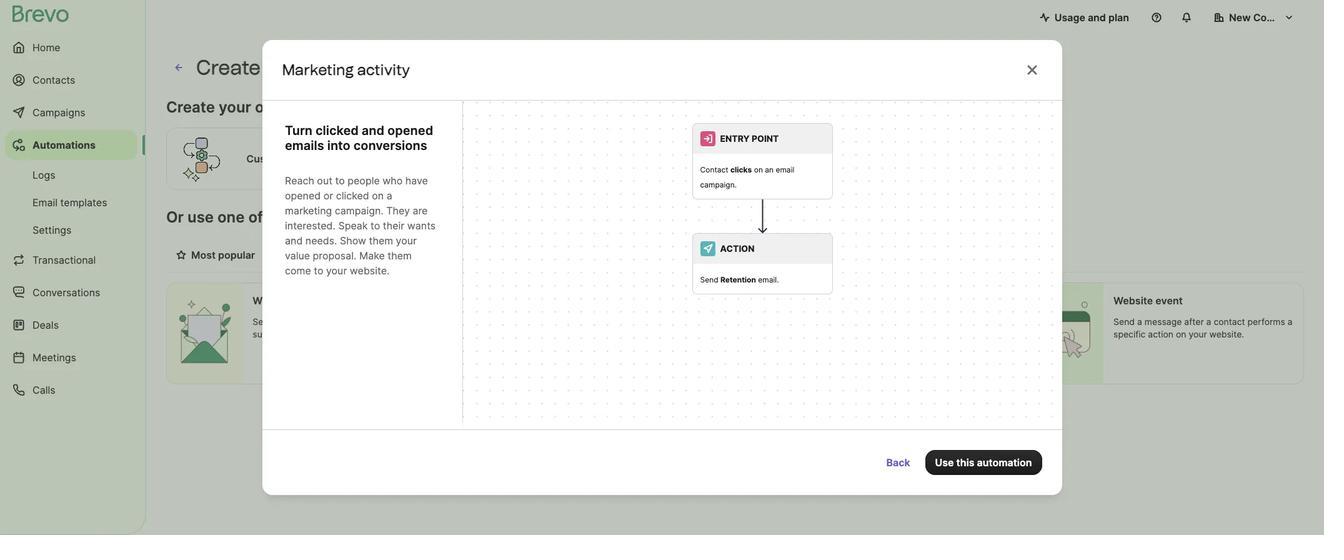 Task type: describe. For each thing, give the bounding box(es) containing it.
contact clicks
[[700, 165, 752, 175]]

1 vertical spatial marketing activity
[[540, 294, 627, 307]]

create an automation
[[196, 56, 405, 79]]

new company button
[[1204, 5, 1304, 30]]

retention
[[721, 275, 756, 285]]

performs
[[1248, 316, 1286, 327]]

tab list containing most popular
[[166, 243, 1304, 273]]

new company
[[1229, 11, 1300, 24]]

entry point
[[720, 133, 779, 144]]

entry
[[720, 133, 750, 144]]

people
[[347, 175, 380, 187]]

point
[[752, 133, 779, 144]]

reach out to people who have opened or clicked on a marketing campaign. they are interested. speak to their wants and needs. show them your value proposal. make them come to your website.
[[285, 175, 435, 277]]

on inside send a series of messages based on a special event or birthday.
[[968, 316, 978, 327]]

conversations
[[33, 286, 100, 299]]

send for marketing activity
[[540, 316, 561, 327]]

on inside reach out to people who have opened or clicked on a marketing campaign. they are interested. speak to their wants and needs. show them your value proposal. make them come to your website.
[[372, 190, 384, 202]]

most popular link
[[166, 243, 265, 271]]

based inside the send messages based on whether contacts open or click an email campaign.
[[608, 316, 633, 327]]

your down proposal.
[[326, 265, 347, 277]]

or use one of the automations we built for you
[[166, 208, 501, 226]]

open
[[578, 329, 599, 339]]

0 horizontal spatial marketing
[[282, 61, 354, 79]]

deals
[[33, 319, 59, 331]]

contacts
[[540, 329, 576, 339]]

clicked inside reach out to people who have opened or clicked on a marketing campaign. they are interested. speak to their wants and needs. show them your value proposal. make them come to your website.
[[336, 190, 369, 202]]

send a series of messages based on a special event or birthday.
[[827, 316, 986, 339]]

series
[[858, 316, 883, 327]]

special
[[827, 329, 856, 339]]

birthday.
[[895, 329, 931, 339]]

they
[[386, 205, 410, 217]]

contact
[[1214, 316, 1246, 327]]

0 horizontal spatial activity
[[357, 61, 410, 79]]

1 horizontal spatial activity
[[591, 294, 627, 307]]

on inside the send messages based on whether contacts open or click an email campaign.
[[636, 316, 646, 327]]

improve engagement
[[308, 249, 410, 261]]

send for website event
[[1114, 316, 1135, 327]]

calls link
[[5, 375, 138, 405]]

use
[[935, 456, 954, 469]]

anniversary
[[827, 294, 886, 307]]

build relationships link
[[617, 243, 726, 271]]

calls
[[33, 384, 55, 396]]

email templates
[[33, 196, 107, 209]]

increase for increase traffic
[[430, 249, 472, 261]]

on inside send a message after a contact performs a specific action on your website.
[[1176, 329, 1187, 339]]

a inside reach out to people who have opened or clicked on a marketing campaign. they are interested. speak to their wants and needs. show them your value proposal. make them come to your website.
[[386, 190, 392, 202]]

into
[[327, 138, 350, 153]]

send a message after a contact performs a specific action on your website.
[[1114, 316, 1293, 339]]

most popular
[[191, 249, 255, 261]]

all
[[275, 249, 288, 261]]

on inside on an email campaign.
[[754, 165, 763, 175]]

use this automation
[[935, 456, 1032, 469]]

contact
[[700, 165, 729, 175]]

marketing
[[285, 205, 332, 217]]

logs
[[33, 169, 55, 181]]

value
[[285, 250, 310, 262]]

send retention email.
[[700, 275, 779, 285]]

make
[[359, 250, 385, 262]]

message inside send a welcome message after a subscriber joins your list.
[[323, 316, 360, 327]]

transactional
[[33, 254, 96, 266]]

click
[[612, 329, 631, 339]]

most
[[191, 249, 216, 261]]

this
[[957, 456, 975, 469]]

custom automation
[[246, 153, 342, 165]]

send for anniversary date
[[827, 316, 848, 327]]

of for messages
[[885, 316, 893, 327]]

turn
[[285, 123, 312, 138]]

or
[[166, 208, 184, 226]]

who
[[382, 175, 402, 187]]

based inside send a series of messages based on a special event or birthday.
[[940, 316, 966, 327]]

come
[[285, 265, 311, 277]]

reach
[[285, 175, 314, 187]]

custom automation button
[[166, 126, 356, 192]]

create your own automation
[[166, 98, 372, 116]]

website
[[1114, 294, 1153, 307]]

message inside send a message after a contact performs a specific action on your website.
[[1145, 316, 1182, 327]]

improve
[[308, 249, 347, 261]]

new
[[1229, 11, 1251, 24]]

your down their at top left
[[396, 235, 417, 247]]

campaigns link
[[5, 98, 138, 128]]

custom
[[246, 153, 284, 165]]

anniversary date
[[827, 294, 910, 307]]

create for create your own automation
[[166, 98, 215, 116]]

of for the
[[248, 208, 263, 226]]

show
[[340, 235, 366, 247]]

built
[[414, 208, 446, 226]]

meetings
[[33, 351, 76, 364]]

conversions
[[353, 138, 427, 153]]

date
[[888, 294, 910, 307]]

email
[[33, 196, 58, 209]]

have
[[405, 175, 428, 187]]

an for create
[[265, 56, 289, 79]]

proposal.
[[313, 250, 356, 262]]

build
[[627, 249, 651, 261]]

turn clicked and opened emails into conversions
[[285, 123, 433, 153]]

are
[[412, 205, 428, 217]]

welcome
[[253, 294, 298, 307]]

wants
[[407, 220, 435, 232]]

on an email campaign.
[[700, 165, 795, 190]]

campaign. inside reach out to people who have opened or clicked on a marketing campaign. they are interested. speak to their wants and needs. show them your value proposal. make them come to your website.
[[335, 205, 383, 217]]

event inside send a series of messages based on a special event or birthday.
[[858, 329, 881, 339]]

we
[[389, 208, 410, 226]]

increase revenue
[[524, 249, 607, 261]]



Task type: locate. For each thing, give the bounding box(es) containing it.
0 vertical spatial activity
[[357, 61, 410, 79]]

the
[[267, 208, 291, 226]]

an for on
[[765, 165, 774, 175]]

engagement
[[349, 249, 410, 261]]

marketing up own
[[282, 61, 354, 79]]

your
[[219, 98, 251, 116], [396, 235, 417, 247], [326, 265, 347, 277], [320, 329, 339, 339], [1189, 329, 1207, 339]]

1 vertical spatial them
[[387, 250, 412, 262]]

1 horizontal spatial event
[[1156, 294, 1183, 307]]

them right make
[[387, 250, 412, 262]]

increase traffic link
[[420, 243, 514, 271]]

message up action
[[1145, 316, 1182, 327]]

website event
[[1114, 294, 1183, 307]]

settings
[[33, 224, 72, 236]]

0 horizontal spatial event
[[858, 329, 881, 339]]

increase for increase revenue
[[524, 249, 565, 261]]

to right out at the left top
[[335, 175, 345, 187]]

0 vertical spatial marketing
[[282, 61, 354, 79]]

email inside the send messages based on whether contacts open or click an email campaign.
[[646, 329, 668, 339]]

welcome
[[284, 316, 321, 327]]

1 messages from the left
[[563, 316, 605, 327]]

1 horizontal spatial based
[[940, 316, 966, 327]]

of inside send a series of messages based on a special event or birthday.
[[885, 316, 893, 327]]

of left the
[[248, 208, 263, 226]]

marketing up the contacts
[[540, 294, 589, 307]]

whether
[[648, 316, 683, 327]]

back button
[[877, 450, 920, 475]]

and up value
[[285, 235, 302, 247]]

or left click
[[601, 329, 610, 339]]

send inside send a message after a contact performs a specific action on your website.
[[1114, 316, 1135, 327]]

clicks
[[731, 165, 752, 175]]

to left their at top left
[[370, 220, 380, 232]]

increase revenue link
[[514, 243, 617, 271]]

an up own
[[265, 56, 289, 79]]

1 vertical spatial to
[[370, 220, 380, 232]]

1 increase from the left
[[430, 249, 472, 261]]

2 based from the left
[[940, 316, 966, 327]]

on
[[754, 165, 763, 175], [372, 190, 384, 202], [636, 316, 646, 327], [968, 316, 978, 327], [1176, 329, 1187, 339]]

use
[[188, 208, 214, 226]]

0 horizontal spatial and
[[285, 235, 302, 247]]

send up the contacts
[[540, 316, 561, 327]]

automations
[[295, 208, 385, 226]]

and inside the turn clicked and opened emails into conversions
[[361, 123, 384, 138]]

0 horizontal spatial an
[[265, 56, 289, 79]]

and inside reach out to people who have opened or clicked on a marketing campaign. they are interested. speak to their wants and needs. show them your value proposal. make them come to your website.
[[285, 235, 302, 247]]

1 horizontal spatial website.
[[1210, 329, 1245, 339]]

marketing
[[282, 61, 354, 79], [540, 294, 589, 307]]

campaign. inside on an email campaign.
[[700, 180, 737, 190]]

1 vertical spatial email
[[646, 329, 668, 339]]

opened
[[387, 123, 433, 138], [285, 190, 320, 202]]

dxrbf image
[[176, 250, 186, 260]]

1 vertical spatial opened
[[285, 190, 320, 202]]

list.
[[341, 329, 355, 339]]

speak
[[338, 220, 368, 232]]

increase left revenue
[[524, 249, 565, 261]]

0 horizontal spatial marketing activity
[[282, 61, 410, 79]]

clicked right turn
[[315, 123, 358, 138]]

joins
[[299, 329, 318, 339]]

1 vertical spatial of
[[885, 316, 893, 327]]

email down point
[[776, 165, 795, 175]]

0 vertical spatial campaign.
[[700, 180, 737, 190]]

an right click
[[633, 329, 644, 339]]

interested.
[[285, 220, 335, 232]]

send left retention on the bottom
[[700, 275, 719, 285]]

0 vertical spatial of
[[248, 208, 263, 226]]

needs.
[[305, 235, 337, 247]]

plan
[[1109, 11, 1129, 24]]

send inside send a series of messages based on a special event or birthday.
[[827, 316, 848, 327]]

2 vertical spatial an
[[633, 329, 644, 339]]

0 horizontal spatial opened
[[285, 190, 320, 202]]

or inside the send messages based on whether contacts open or click an email campaign.
[[601, 329, 610, 339]]

0 vertical spatial to
[[335, 175, 345, 187]]

automations
[[33, 139, 96, 151]]

deals link
[[5, 310, 138, 340]]

1 vertical spatial create
[[166, 98, 215, 116]]

your left list.
[[320, 329, 339, 339]]

subscriber
[[253, 329, 296, 339]]

0 vertical spatial website.
[[350, 265, 389, 277]]

2 horizontal spatial and
[[1088, 11, 1106, 24]]

settings link
[[5, 218, 138, 243]]

1 horizontal spatial marketing
[[540, 294, 589, 307]]

website. down contact
[[1210, 329, 1245, 339]]

meetings link
[[5, 343, 138, 373]]

messages
[[563, 316, 605, 327], [896, 316, 938, 327]]

1 vertical spatial activity
[[591, 294, 627, 307]]

2 horizontal spatial an
[[765, 165, 774, 175]]

traffic
[[474, 249, 504, 261]]

after inside send a message after a contact performs a specific action on your website.
[[1185, 316, 1204, 327]]

1 horizontal spatial opened
[[387, 123, 433, 138]]

send inside send a welcome message after a subscriber joins your list.
[[253, 316, 274, 327]]

increase traffic
[[430, 249, 504, 261]]

increase
[[430, 249, 472, 261], [524, 249, 565, 261]]

campaign. up speak
[[335, 205, 383, 217]]

2 messages from the left
[[896, 316, 938, 327]]

and inside button
[[1088, 11, 1106, 24]]

relationships
[[653, 249, 716, 261]]

messages up birthday.
[[896, 316, 938, 327]]

0 horizontal spatial of
[[248, 208, 263, 226]]

an inside on an email campaign.
[[765, 165, 774, 175]]

or for clicked
[[323, 190, 333, 202]]

company
[[1254, 11, 1300, 24]]

1 vertical spatial event
[[858, 329, 881, 339]]

1 horizontal spatial email
[[776, 165, 795, 175]]

an inside the send messages based on whether contacts open or click an email campaign.
[[633, 329, 644, 339]]

opened inside the turn clicked and opened emails into conversions
[[387, 123, 433, 138]]

0 vertical spatial marketing activity
[[282, 61, 410, 79]]

website. inside send a message after a contact performs a specific action on your website.
[[1210, 329, 1245, 339]]

or left birthday.
[[884, 329, 892, 339]]

your inside send a welcome message after a subscriber joins your list.
[[320, 329, 339, 339]]

0 vertical spatial and
[[1088, 11, 1106, 24]]

1 horizontal spatial increase
[[524, 249, 565, 261]]

or inside send a series of messages based on a special event or birthday.
[[884, 329, 892, 339]]

1 horizontal spatial marketing activity
[[540, 294, 627, 307]]

message up send a welcome message after a subscriber joins your list.
[[300, 294, 344, 307]]

messages inside the send messages based on whether contacts open or click an email campaign.
[[563, 316, 605, 327]]

usage
[[1055, 11, 1086, 24]]

2 vertical spatial to
[[314, 265, 323, 277]]

tab list
[[166, 243, 1304, 273]]

your left own
[[219, 98, 251, 116]]

emails
[[285, 138, 324, 153]]

back
[[887, 456, 910, 469]]

website. inside reach out to people who have opened or clicked on a marketing campaign. they are interested. speak to their wants and needs. show them your value proposal. make them come to your website.
[[350, 265, 389, 277]]

0 horizontal spatial after
[[363, 316, 382, 327]]

of right series
[[885, 316, 893, 327]]

after
[[363, 316, 382, 327], [1185, 316, 1204, 327]]

0 vertical spatial create
[[196, 56, 261, 79]]

1 horizontal spatial of
[[885, 316, 893, 327]]

activity
[[357, 61, 410, 79], [591, 294, 627, 307]]

1 vertical spatial and
[[361, 123, 384, 138]]

or inside reach out to people who have opened or clicked on a marketing campaign. they are interested. speak to their wants and needs. show them your value proposal. make them come to your website.
[[323, 190, 333, 202]]

to down the improve
[[314, 265, 323, 277]]

0 horizontal spatial to
[[314, 265, 323, 277]]

1 horizontal spatial or
[[601, 329, 610, 339]]

after inside send a welcome message after a subscriber joins your list.
[[363, 316, 382, 327]]

clicked inside the turn clicked and opened emails into conversions
[[315, 123, 358, 138]]

or down out at the left top
[[323, 190, 333, 202]]

automations link
[[5, 130, 138, 160]]

campaigns
[[33, 106, 85, 119]]

website. down make
[[350, 265, 389, 277]]

opened inside reach out to people who have opened or clicked on a marketing campaign. they are interested. speak to their wants and needs. show them your value proposal. make them come to your website.
[[285, 190, 320, 202]]

opened up have
[[387, 123, 433, 138]]

1 vertical spatial website.
[[1210, 329, 1245, 339]]

2 vertical spatial and
[[285, 235, 302, 247]]

1 horizontal spatial to
[[335, 175, 345, 187]]

0 vertical spatial them
[[369, 235, 393, 247]]

clicked down people
[[336, 190, 369, 202]]

0 horizontal spatial or
[[323, 190, 333, 202]]

templates
[[60, 196, 107, 209]]

a
[[386, 190, 392, 202], [276, 316, 281, 327], [385, 316, 390, 327], [851, 316, 855, 327], [981, 316, 986, 327], [1138, 316, 1143, 327], [1207, 316, 1212, 327], [1288, 316, 1293, 327]]

own
[[255, 98, 286, 116]]

1 horizontal spatial and
[[361, 123, 384, 138]]

send up special
[[827, 316, 848, 327]]

campaign. down contact
[[700, 180, 737, 190]]

clicked
[[315, 123, 358, 138], [336, 190, 369, 202]]

2 horizontal spatial to
[[370, 220, 380, 232]]

or for activity
[[601, 329, 610, 339]]

0 vertical spatial email
[[776, 165, 795, 175]]

and left plan at the right of the page
[[1088, 11, 1106, 24]]

them
[[369, 235, 393, 247], [387, 250, 412, 262]]

and
[[1088, 11, 1106, 24], [361, 123, 384, 138], [285, 235, 302, 247]]

welcome message
[[253, 294, 344, 307]]

0 horizontal spatial email
[[646, 329, 668, 339]]

improve engagement link
[[298, 243, 420, 273]]

1 horizontal spatial messages
[[896, 316, 938, 327]]

your inside send a message after a contact performs a specific action on your website.
[[1189, 329, 1207, 339]]

1 vertical spatial marketing
[[540, 294, 589, 307]]

opened down reach
[[285, 190, 320, 202]]

0 vertical spatial an
[[265, 56, 289, 79]]

event up action
[[1156, 294, 1183, 307]]

an
[[265, 56, 289, 79], [765, 165, 774, 175], [633, 329, 644, 339]]

or
[[323, 190, 333, 202], [601, 329, 610, 339], [884, 329, 892, 339]]

send a welcome message after a subscriber joins your list.
[[253, 316, 390, 339]]

messages inside send a series of messages based on a special event or birthday.
[[896, 316, 938, 327]]

usage and plan
[[1055, 11, 1129, 24]]

1 based from the left
[[608, 316, 633, 327]]

and right into
[[361, 123, 384, 138]]

0 horizontal spatial website.
[[350, 265, 389, 277]]

send inside the send messages based on whether contacts open or click an email campaign.
[[540, 316, 561, 327]]

2 vertical spatial campaign.
[[670, 329, 713, 339]]

home link
[[5, 33, 138, 63]]

1 horizontal spatial an
[[633, 329, 644, 339]]

0 vertical spatial event
[[1156, 294, 1183, 307]]

1 vertical spatial campaign.
[[335, 205, 383, 217]]

0 vertical spatial clicked
[[315, 123, 358, 138]]

usage and plan button
[[1030, 5, 1139, 30]]

action
[[720, 243, 755, 254]]

home
[[33, 41, 60, 54]]

2 increase from the left
[[524, 249, 565, 261]]

email
[[776, 165, 795, 175], [646, 329, 668, 339]]

message
[[300, 294, 344, 307], [323, 316, 360, 327], [1145, 316, 1182, 327]]

2 horizontal spatial or
[[884, 329, 892, 339]]

contacts link
[[5, 65, 138, 95]]

them up "engagement"
[[369, 235, 393, 247]]

your right action
[[1189, 329, 1207, 339]]

message up list.
[[323, 316, 360, 327]]

website.
[[350, 265, 389, 277], [1210, 329, 1245, 339]]

build relationships
[[627, 249, 716, 261]]

out
[[317, 175, 332, 187]]

send for welcome message
[[253, 316, 274, 327]]

send up subscriber
[[253, 316, 274, 327]]

event down series
[[858, 329, 881, 339]]

create for create an automation
[[196, 56, 261, 79]]

email inside on an email campaign.
[[776, 165, 795, 175]]

1 after from the left
[[363, 316, 382, 327]]

an right clicks
[[765, 165, 774, 175]]

campaign. inside the send messages based on whether contacts open or click an email campaign.
[[670, 329, 713, 339]]

campaign. down whether
[[670, 329, 713, 339]]

1 vertical spatial clicked
[[336, 190, 369, 202]]

email down whether
[[646, 329, 668, 339]]

2 after from the left
[[1185, 316, 1204, 327]]

increase left traffic
[[430, 249, 472, 261]]

use this automation button
[[925, 450, 1042, 475]]

1 vertical spatial an
[[765, 165, 774, 175]]

1 horizontal spatial after
[[1185, 316, 1204, 327]]

0 horizontal spatial based
[[608, 316, 633, 327]]

0 vertical spatial opened
[[387, 123, 433, 138]]

send up specific
[[1114, 316, 1135, 327]]

messages up open
[[563, 316, 605, 327]]

0 horizontal spatial messages
[[563, 316, 605, 327]]

0 horizontal spatial increase
[[430, 249, 472, 261]]

action
[[1148, 329, 1174, 339]]



Task type: vqa. For each thing, say whether or not it's contained in the screenshot.
MARKETING ACTIVITY
yes



